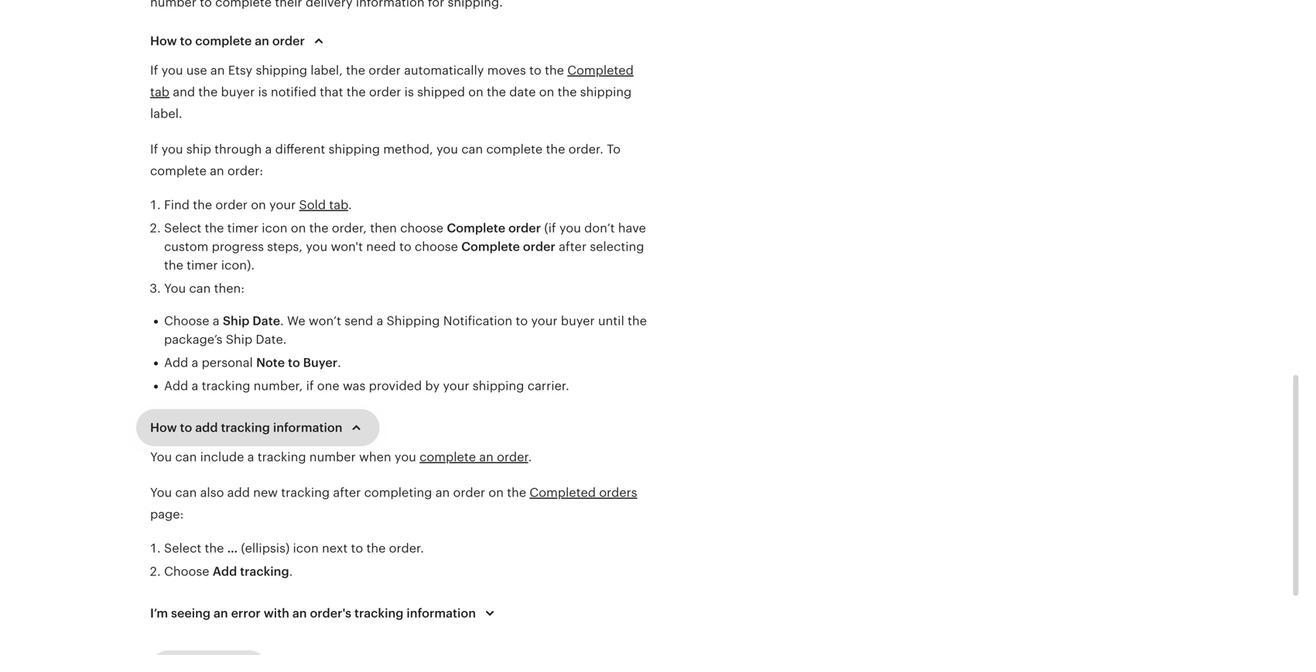 Task type: locate. For each thing, give the bounding box(es) containing it.
and
[[173, 85, 195, 99]]

tracking
[[202, 379, 250, 393], [221, 421, 270, 435], [258, 451, 306, 465], [281, 486, 330, 500], [240, 565, 289, 579], [355, 607, 404, 621]]

tab up order,
[[329, 198, 348, 212]]

date
[[510, 85, 536, 99]]

add right also on the bottom
[[227, 486, 250, 500]]

2 vertical spatial your
[[443, 379, 470, 393]]

choose right need
[[415, 240, 458, 254]]

you
[[164, 282, 186, 296], [150, 451, 172, 465], [150, 486, 172, 500]]

on right the date
[[539, 85, 555, 99]]

1 vertical spatial information
[[407, 607, 476, 621]]

icon
[[262, 221, 288, 235], [293, 542, 319, 556]]

the down moves
[[487, 85, 506, 99]]

0 horizontal spatial icon
[[262, 221, 288, 235]]

the right and at the top of page
[[198, 85, 218, 99]]

complete down the date
[[486, 142, 543, 156]]

1 horizontal spatial your
[[443, 379, 470, 393]]

0 vertical spatial if
[[150, 63, 158, 77]]

the right next
[[367, 542, 386, 556]]

order.
[[569, 142, 604, 156], [389, 542, 424, 556]]

1 horizontal spatial information
[[407, 607, 476, 621]]

timer up the progress on the top left of page
[[227, 221, 259, 235]]

0 vertical spatial you
[[164, 282, 186, 296]]

tracking down how to add tracking information dropdown button
[[258, 451, 306, 465]]

order,
[[332, 221, 367, 235]]

order's
[[310, 607, 352, 621]]

1 horizontal spatial tab
[[329, 198, 348, 212]]

tracking right new
[[281, 486, 330, 500]]

1 vertical spatial select
[[164, 542, 202, 556]]

was
[[343, 379, 366, 393]]

2 choose from the top
[[164, 565, 209, 579]]

after down don't
[[559, 240, 587, 254]]

if for if you use an etsy shipping label, the order automatically moves to the
[[150, 63, 158, 77]]

find
[[164, 198, 190, 212]]

to
[[180, 34, 192, 48], [530, 63, 542, 77], [399, 240, 412, 254], [516, 314, 528, 328], [288, 356, 300, 370], [180, 421, 192, 435], [351, 542, 363, 556]]

1 vertical spatial add
[[164, 379, 188, 393]]

1 horizontal spatial order.
[[569, 142, 604, 156]]

can left also on the bottom
[[175, 486, 197, 500]]

0 horizontal spatial is
[[258, 85, 268, 99]]

completed inside you can also add new tracking after completing an order on the completed orders page:
[[530, 486, 596, 500]]

if inside if you ship through a different shipping method, you can complete the order. to complete an order:
[[150, 142, 158, 156]]

1 choose from the top
[[164, 314, 209, 328]]

ship left date
[[223, 314, 250, 328]]

0 vertical spatial how
[[150, 34, 177, 48]]

1 horizontal spatial add
[[227, 486, 250, 500]]

add for add a personal note to buyer .
[[164, 356, 188, 370]]

the inside . we won't send a shipping notification to your buyer until the package's ship date.
[[628, 314, 647, 328]]

can
[[462, 142, 483, 156], [189, 282, 211, 296], [175, 451, 197, 465], [175, 486, 197, 500]]

the right label,
[[346, 63, 365, 77]]

0 vertical spatial add
[[195, 421, 218, 435]]

buyer inside . we won't send a shipping notification to your buyer until the package's ship date.
[[561, 314, 595, 328]]

tab up label.
[[150, 85, 170, 99]]

0 vertical spatial tab
[[150, 85, 170, 99]]

0 horizontal spatial add
[[195, 421, 218, 435]]

if
[[150, 63, 158, 77], [150, 142, 158, 156]]

0 vertical spatial ship
[[223, 314, 250, 328]]

to inside (if you don't have custom progress steps, you won't need to choose
[[399, 240, 412, 254]]

1 horizontal spatial buyer
[[561, 314, 595, 328]]

0 vertical spatial timer
[[227, 221, 259, 235]]

select up custom
[[164, 221, 202, 235]]

date.
[[256, 333, 287, 347]]

1 horizontal spatial after
[[559, 240, 587, 254]]

0 horizontal spatial information
[[273, 421, 343, 435]]

0 vertical spatial information
[[273, 421, 343, 435]]

choose inside (if you don't have custom progress steps, you won't need to choose
[[415, 240, 458, 254]]

tracking right order's
[[355, 607, 404, 621]]

order. inside if you ship through a different shipping method, you can complete the order. to complete an order:
[[569, 142, 604, 156]]

1 vertical spatial you
[[150, 451, 172, 465]]

. left we
[[280, 314, 284, 328]]

i'm seeing an error with an order's tracking information
[[150, 607, 476, 621]]

0 vertical spatial add
[[164, 356, 188, 370]]

timer up you can then:
[[187, 259, 218, 273]]

complete down 'ship'
[[150, 164, 207, 178]]

a
[[265, 142, 272, 156], [213, 314, 220, 328], [377, 314, 383, 328], [192, 356, 198, 370], [192, 379, 198, 393], [247, 451, 254, 465]]

if left use
[[150, 63, 158, 77]]

buyer
[[221, 85, 255, 99], [561, 314, 595, 328]]

tracking down (ellipsis)
[[240, 565, 289, 579]]

the
[[346, 63, 365, 77], [545, 63, 564, 77], [198, 85, 218, 99], [347, 85, 366, 99], [487, 85, 506, 99], [558, 85, 577, 99], [546, 142, 565, 156], [193, 198, 212, 212], [205, 221, 224, 235], [309, 221, 329, 235], [164, 259, 183, 273], [628, 314, 647, 328], [507, 486, 527, 500], [205, 542, 224, 556], [367, 542, 386, 556]]

on right shipped
[[469, 85, 484, 99]]

0 horizontal spatial timer
[[187, 259, 218, 273]]

(ellipsis)
[[241, 542, 290, 556]]

shipping up notified at the left top
[[256, 63, 307, 77]]

one
[[317, 379, 340, 393]]

1 vertical spatial order.
[[389, 542, 424, 556]]

1 vertical spatial completed
[[530, 486, 596, 500]]

1 vertical spatial ship
[[226, 333, 253, 347]]

then:
[[214, 282, 245, 296]]

0 vertical spatial after
[[559, 240, 587, 254]]

1 horizontal spatial timer
[[227, 221, 259, 235]]

won't
[[309, 314, 341, 328]]

0 vertical spatial completed
[[568, 63, 634, 77]]

the down custom
[[164, 259, 183, 273]]

2 horizontal spatial your
[[531, 314, 558, 328]]

0 horizontal spatial order.
[[389, 542, 424, 556]]

icon left next
[[293, 542, 319, 556]]

timer inside after selecting the timer icon).
[[187, 259, 218, 273]]

1 vertical spatial complete
[[462, 240, 520, 254]]

need
[[366, 240, 396, 254]]

after down you can include a tracking number when you complete an order .
[[333, 486, 361, 500]]

0 horizontal spatial after
[[333, 486, 361, 500]]

the right moves
[[545, 63, 564, 77]]

choose add tracking .
[[164, 565, 293, 579]]

you left won't
[[306, 240, 328, 254]]

tab
[[150, 85, 170, 99], [329, 198, 348, 212]]

complete up the etsy
[[195, 34, 252, 48]]

choose for choose a
[[164, 314, 209, 328]]

if for if you ship through a different shipping method, you can complete the order. to complete an order:
[[150, 142, 158, 156]]

1 vertical spatial choose
[[164, 565, 209, 579]]

shipping inside if you ship through a different shipping method, you can complete the order. to complete an order:
[[329, 142, 380, 156]]

completed tab link
[[150, 63, 634, 99]]

your up carrier.
[[531, 314, 558, 328]]

after
[[559, 240, 587, 254], [333, 486, 361, 500]]

orders
[[599, 486, 638, 500]]

add
[[195, 421, 218, 435], [227, 486, 250, 500]]

. up one
[[338, 356, 341, 370]]

2 if from the top
[[150, 142, 158, 156]]

on up steps,
[[291, 221, 306, 235]]

select
[[164, 221, 202, 235], [164, 542, 202, 556]]

sold tab link
[[299, 198, 348, 212]]

0 horizontal spatial tab
[[150, 85, 170, 99]]

1 vertical spatial your
[[531, 314, 558, 328]]

select down the page:
[[164, 542, 202, 556]]

1 if from the top
[[150, 63, 158, 77]]

ship inside . we won't send a shipping notification to your buyer until the package's ship date.
[[226, 333, 253, 347]]

your
[[269, 198, 296, 212], [531, 314, 558, 328], [443, 379, 470, 393]]

buyer left until
[[561, 314, 595, 328]]

buyer down the etsy
[[221, 85, 255, 99]]

select for select the … (ellipsis) icon next to the order.
[[164, 542, 202, 556]]

the left to
[[546, 142, 565, 156]]

choose up seeing
[[164, 565, 209, 579]]

2 vertical spatial add
[[213, 565, 237, 579]]

shipping left method, on the top of the page
[[329, 142, 380, 156]]

1 vertical spatial choose
[[415, 240, 458, 254]]

0 vertical spatial order.
[[569, 142, 604, 156]]

include
[[200, 451, 244, 465]]

notified
[[271, 85, 317, 99]]

shipping
[[256, 63, 307, 77], [580, 85, 632, 99], [329, 142, 380, 156], [473, 379, 524, 393]]

1 vertical spatial if
[[150, 142, 158, 156]]

if
[[306, 379, 314, 393]]

choose up package's
[[164, 314, 209, 328]]

…
[[227, 542, 238, 556]]

how
[[150, 34, 177, 48], [150, 421, 177, 435]]

1 vertical spatial how
[[150, 421, 177, 435]]

the left …
[[205, 542, 224, 556]]

can left then:
[[189, 282, 211, 296]]

1 vertical spatial buyer
[[561, 314, 595, 328]]

.
[[348, 198, 352, 212], [280, 314, 284, 328], [338, 356, 341, 370], [529, 451, 532, 465], [289, 565, 293, 579]]

your left 'sold'
[[269, 198, 296, 212]]

2 how from the top
[[150, 421, 177, 435]]

0 vertical spatial buyer
[[221, 85, 255, 99]]

shipping up to
[[580, 85, 632, 99]]

1 vertical spatial after
[[333, 486, 361, 500]]

note
[[256, 356, 285, 370]]

can left include
[[175, 451, 197, 465]]

0 vertical spatial complete
[[447, 221, 506, 235]]

ship
[[223, 314, 250, 328], [226, 333, 253, 347]]

through
[[215, 142, 262, 156]]

ship down 'choose a ship date'
[[226, 333, 253, 347]]

completing
[[364, 486, 432, 500]]

tab inside completed tab
[[150, 85, 170, 99]]

etsy
[[228, 63, 253, 77]]

the right find
[[193, 198, 212, 212]]

complete up notification
[[462, 240, 520, 254]]

icon up steps,
[[262, 221, 288, 235]]

choose
[[400, 221, 444, 235], [415, 240, 458, 254]]

complete up complete order
[[447, 221, 506, 235]]

is left shipped
[[405, 85, 414, 99]]

is left notified at the left top
[[258, 85, 268, 99]]

1 select from the top
[[164, 221, 202, 235]]

the down complete an order link
[[507, 486, 527, 500]]

you right when
[[395, 451, 416, 465]]

to inside . we won't send a shipping notification to your buyer until the package's ship date.
[[516, 314, 528, 328]]

order. down you can also add new tracking after completing an order on the completed orders page:
[[389, 542, 424, 556]]

the down sold tab link on the left top of the page
[[309, 221, 329, 235]]

1 vertical spatial timer
[[187, 259, 218, 273]]

on down order:
[[251, 198, 266, 212]]

after selecting the timer icon).
[[164, 240, 645, 273]]

add up include
[[195, 421, 218, 435]]

information
[[273, 421, 343, 435], [407, 607, 476, 621]]

is
[[258, 85, 268, 99], [405, 85, 414, 99]]

0 horizontal spatial your
[[269, 198, 296, 212]]

on down complete an order link
[[489, 486, 504, 500]]

tracking up include
[[221, 421, 270, 435]]

0 horizontal spatial buyer
[[221, 85, 255, 99]]

order. left to
[[569, 142, 604, 156]]

carrier.
[[528, 379, 570, 393]]

can for then:
[[189, 282, 211, 296]]

2 vertical spatial you
[[150, 486, 172, 500]]

1 how from the top
[[150, 34, 177, 48]]

the right until
[[628, 314, 647, 328]]

an
[[255, 34, 269, 48], [211, 63, 225, 77], [210, 164, 224, 178], [479, 451, 494, 465], [436, 486, 450, 500], [214, 607, 228, 621], [293, 607, 307, 621]]

1 vertical spatial add
[[227, 486, 250, 500]]

add a personal note to buyer .
[[164, 356, 341, 370]]

1 vertical spatial icon
[[293, 542, 319, 556]]

you inside you can also add new tracking after completing an order on the completed orders page:
[[150, 486, 172, 500]]

0 vertical spatial select
[[164, 221, 202, 235]]

steps,
[[267, 240, 303, 254]]

2 select from the top
[[164, 542, 202, 556]]

your inside . we won't send a shipping notification to your buyer until the package's ship date.
[[531, 314, 558, 328]]

when
[[359, 451, 392, 465]]

order inside dropdown button
[[272, 34, 305, 48]]

1 horizontal spatial is
[[405, 85, 414, 99]]

0 vertical spatial choose
[[164, 314, 209, 328]]

how for how to complete an order
[[150, 34, 177, 48]]

can right method, on the top of the page
[[462, 142, 483, 156]]

can inside you can also add new tracking after completing an order on the completed orders page:
[[175, 486, 197, 500]]

order
[[272, 34, 305, 48], [369, 63, 401, 77], [369, 85, 401, 99], [216, 198, 248, 212], [509, 221, 541, 235], [523, 240, 556, 254], [497, 451, 529, 465], [453, 486, 486, 500]]

buyer inside and the buyer is notified that the order is shipped on the date on the shipping label.
[[221, 85, 255, 99]]

add inside you can also add new tracking after completing an order on the completed orders page:
[[227, 486, 250, 500]]

complete inside dropdown button
[[195, 34, 252, 48]]

if down label.
[[150, 142, 158, 156]]

the down if you use an etsy shipping label, the order automatically moves to the
[[347, 85, 366, 99]]

choose up after selecting the timer icon).
[[400, 221, 444, 235]]

the inside you can also add new tracking after completing an order on the completed orders page:
[[507, 486, 527, 500]]

your right by on the bottom left of page
[[443, 379, 470, 393]]



Task type: vqa. For each thing, say whether or not it's contained in the screenshot.
the middle You
yes



Task type: describe. For each thing, give the bounding box(es) containing it.
with
[[264, 607, 290, 621]]

to
[[607, 142, 621, 156]]

order inside and the buyer is notified that the order is shipped on the date on the shipping label.
[[369, 85, 401, 99]]

ship
[[186, 142, 211, 156]]

if you use an etsy shipping label, the order automatically moves to the
[[150, 63, 568, 77]]

. up order,
[[348, 198, 352, 212]]

completed inside completed tab
[[568, 63, 634, 77]]

the up the progress on the top left of page
[[205, 221, 224, 235]]

on inside you can also add new tracking after completing an order on the completed orders page:
[[489, 486, 504, 500]]

select the timer icon on the order, then choose complete order
[[164, 221, 541, 235]]

(if you don't have custom progress steps, you won't need to choose
[[164, 221, 646, 254]]

send
[[345, 314, 373, 328]]

sold
[[299, 198, 326, 212]]

the inside if you ship through a different shipping method, you can complete the order. to complete an order:
[[546, 142, 565, 156]]

number
[[310, 451, 356, 465]]

select for select the timer icon on the order, then choose complete order
[[164, 221, 202, 235]]

buyer
[[303, 356, 338, 370]]

an inside dropdown button
[[255, 34, 269, 48]]

icon).
[[221, 259, 255, 273]]

0 vertical spatial icon
[[262, 221, 288, 235]]

. inside . we won't send a shipping notification to your buyer until the package's ship date.
[[280, 314, 284, 328]]

the right the date
[[558, 85, 577, 99]]

then
[[370, 221, 397, 235]]

choose for choose
[[164, 565, 209, 579]]

how to add tracking information button
[[136, 410, 380, 447]]

you for you can include a tracking number when you complete an order .
[[150, 451, 172, 465]]

an inside you can also add new tracking after completing an order on the completed orders page:
[[436, 486, 450, 500]]

progress
[[212, 240, 264, 254]]

package's
[[164, 333, 223, 347]]

you for you can also add new tracking after completing an order on the completed orders page:
[[150, 486, 172, 500]]

complete up completing
[[420, 451, 476, 465]]

have
[[618, 221, 646, 235]]

tracking down personal
[[202, 379, 250, 393]]

after inside after selecting the timer icon).
[[559, 240, 587, 254]]

order:
[[228, 164, 263, 178]]

until
[[598, 314, 625, 328]]

how to complete an order button
[[136, 22, 342, 60]]

1 vertical spatial tab
[[329, 198, 348, 212]]

a inside . we won't send a shipping notification to your buyer until the package's ship date.
[[377, 314, 383, 328]]

choose a ship date
[[164, 314, 280, 328]]

seeing
[[171, 607, 211, 621]]

selecting
[[590, 240, 645, 254]]

custom
[[164, 240, 209, 254]]

can for also
[[175, 486, 197, 500]]

. down "select the … (ellipsis) icon next to the order."
[[289, 565, 293, 579]]

provided
[[369, 379, 422, 393]]

an inside if you ship through a different shipping method, you can complete the order. to complete an order:
[[210, 164, 224, 178]]

tracking inside dropdown button
[[221, 421, 270, 435]]

label,
[[311, 63, 343, 77]]

select the … (ellipsis) icon next to the order.
[[164, 542, 428, 556]]

0 vertical spatial choose
[[400, 221, 444, 235]]

information inside i'm seeing an error with an order's tracking information dropdown button
[[407, 607, 476, 621]]

i'm seeing an error with an order's tracking information button
[[136, 595, 513, 633]]

find the order on your sold tab .
[[164, 198, 355, 212]]

after inside you can also add new tracking after completing an order on the completed orders page:
[[333, 486, 361, 500]]

you right method, on the top of the page
[[437, 142, 458, 156]]

different
[[275, 142, 325, 156]]

date
[[253, 314, 280, 328]]

can for include
[[175, 451, 197, 465]]

a inside if you ship through a different shipping method, you can complete the order. to complete an order:
[[265, 142, 272, 156]]

don't
[[585, 221, 615, 235]]

shipped
[[417, 85, 465, 99]]

add for add a tracking number, if one was provided by your shipping carrier.
[[164, 379, 188, 393]]

next
[[322, 542, 348, 556]]

if you ship through a different shipping method, you can complete the order. to complete an order:
[[150, 142, 621, 178]]

shipping
[[387, 314, 440, 328]]

how for how to add tracking information
[[150, 421, 177, 435]]

new
[[253, 486, 278, 500]]

automatically
[[404, 63, 484, 77]]

1 is from the left
[[258, 85, 268, 99]]

i'm
[[150, 607, 168, 621]]

complete order
[[462, 240, 556, 254]]

. up completed orders "link"
[[529, 451, 532, 465]]

you can also add new tracking after completing an order on the completed orders page:
[[150, 486, 638, 522]]

you can then:
[[164, 282, 245, 296]]

we
[[287, 314, 306, 328]]

use
[[186, 63, 207, 77]]

you left use
[[161, 63, 183, 77]]

method,
[[383, 142, 433, 156]]

label.
[[150, 107, 182, 121]]

by
[[425, 379, 440, 393]]

notification
[[443, 314, 513, 328]]

complete an order link
[[420, 451, 529, 465]]

order inside you can also add new tracking after completing an order on the completed orders page:
[[453, 486, 486, 500]]

page:
[[150, 508, 184, 522]]

completed orders link
[[530, 486, 638, 500]]

error
[[231, 607, 261, 621]]

information inside how to add tracking information dropdown button
[[273, 421, 343, 435]]

how to add tracking information
[[150, 421, 343, 435]]

and the buyer is notified that the order is shipped on the date on the shipping label.
[[150, 85, 632, 121]]

you for you can then:
[[164, 282, 186, 296]]

personal
[[202, 356, 253, 370]]

moves
[[488, 63, 526, 77]]

you right (if
[[560, 221, 581, 235]]

shipping inside and the buyer is notified that the order is shipped on the date on the shipping label.
[[580, 85, 632, 99]]

1 horizontal spatial icon
[[293, 542, 319, 556]]

you can include a tracking number when you complete an order .
[[150, 451, 535, 465]]

the inside after selecting the timer icon).
[[164, 259, 183, 273]]

tracking inside you can also add new tracking after completing an order on the completed orders page:
[[281, 486, 330, 500]]

how to complete an order
[[150, 34, 305, 48]]

0 vertical spatial your
[[269, 198, 296, 212]]

tracking inside dropdown button
[[355, 607, 404, 621]]

(if
[[544, 221, 556, 235]]

. we won't send a shipping notification to your buyer until the package's ship date.
[[164, 314, 647, 347]]

add inside dropdown button
[[195, 421, 218, 435]]

number,
[[254, 379, 303, 393]]

can inside if you ship through a different shipping method, you can complete the order. to complete an order:
[[462, 142, 483, 156]]

add a tracking number, if one was provided by your shipping carrier.
[[164, 379, 570, 393]]

2 is from the left
[[405, 85, 414, 99]]

shipping left carrier.
[[473, 379, 524, 393]]

that
[[320, 85, 343, 99]]

also
[[200, 486, 224, 500]]

won't
[[331, 240, 363, 254]]

you left 'ship'
[[161, 142, 183, 156]]

completed tab
[[150, 63, 634, 99]]



